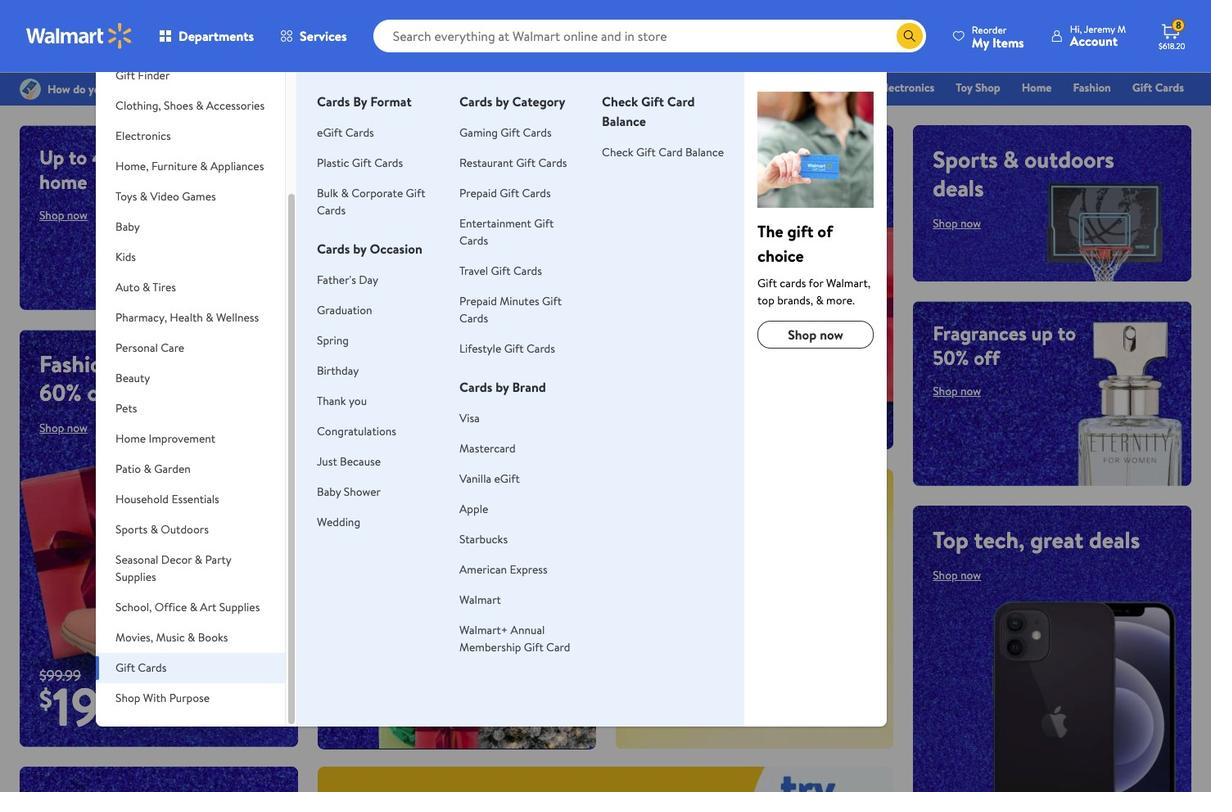 Task type: vqa. For each thing, say whether or not it's contained in the screenshot.
Home, Furniture & Appliances dropdown button
yes



Task type: describe. For each thing, give the bounding box(es) containing it.
top
[[933, 524, 969, 556]]

cards by occasion
[[317, 240, 422, 258]]

american express link
[[459, 562, 548, 578]]

shop now link for fashion gifts up to 60% off
[[39, 420, 88, 436]]

now for fashion gifts up to 60% off
[[67, 420, 88, 436]]

shop now for up to 40% off home
[[39, 207, 88, 224]]

home link
[[1014, 79, 1059, 97]]

& inside sports & outdoors deals
[[1003, 143, 1019, 175]]

by for occasion
[[353, 240, 367, 258]]

& right 'toys'
[[140, 188, 148, 205]]

registry
[[996, 102, 1037, 119]]

baby shower
[[317, 484, 381, 500]]

cards up gaming
[[459, 93, 492, 111]]

65%
[[696, 487, 737, 519]]

gift down restaurant gift cards link
[[500, 185, 519, 201]]

registry link
[[988, 102, 1045, 120]]

now for top tech, great deals
[[961, 567, 981, 584]]

1 horizontal spatial egift
[[494, 471, 520, 487]]

gift inside gift cards registry
[[1132, 79, 1152, 96]]

off for up to 65% off
[[743, 487, 773, 519]]

cards up the father's
[[317, 240, 350, 258]]

deals for top tech, great deals
[[1089, 524, 1140, 556]]

auto
[[116, 279, 140, 296]]

0 vertical spatial essentials
[[633, 79, 681, 96]]

congratulations link
[[317, 423, 396, 440]]

60%
[[39, 377, 82, 409]]

walmart+ for walmart+
[[1135, 102, 1184, 119]]

gift inside check gift card balance
[[641, 93, 664, 111]]

$99.99 $ 19 99
[[39, 666, 127, 743]]

restaurant gift cards
[[459, 155, 567, 171]]

school, office & art supplies button
[[96, 593, 285, 623]]

decor
[[414, 512, 463, 539]]

2 check gift card balance from the top
[[602, 144, 724, 161]]

& inside bulk & corporate gift cards
[[341, 185, 349, 201]]

finder for 'gift finder' link
[[726, 79, 758, 96]]

games
[[182, 188, 216, 205]]

supplies for school, office & art supplies
[[219, 599, 260, 616]]

up to 40% off home
[[39, 143, 161, 196]]

of
[[818, 220, 833, 242]]

home for home improvement
[[116, 431, 146, 447]]

shower
[[344, 484, 381, 500]]

starbucks
[[459, 531, 508, 548]]

gift down the grocery & essentials
[[636, 144, 656, 161]]

bulk
[[317, 185, 338, 201]]

kids
[[116, 249, 136, 265]]

now right 'you'
[[393, 400, 419, 420]]

prepaid gift cards link
[[459, 185, 551, 201]]

gift inside walmart+ annual membership gift card
[[524, 640, 543, 656]]

fashion for fashion gifts up to 60% off
[[39, 348, 115, 380]]

up to 65% off
[[635, 487, 773, 519]]

school,
[[116, 599, 152, 616]]

cards left by
[[317, 93, 350, 111]]

seasonal decor & party supplies
[[116, 552, 231, 586]]

jeremy
[[1084, 22, 1115, 36]]

shop now link for fragrances up to 50% off
[[933, 383, 981, 400]]

gift right lifestyle
[[504, 341, 524, 357]]

$618.20
[[1159, 40, 1185, 52]]

up inside the fashion gifts up to 60% off
[[172, 348, 198, 380]]

cards inside the prepaid minutes gift cards
[[459, 310, 488, 327]]

plastic gift cards link
[[317, 155, 403, 171]]

clothing, shoes & accessories
[[116, 97, 265, 114]]

deals for sports & outdoors deals
[[933, 172, 984, 204]]

cards up plastic gift cards link
[[345, 124, 374, 141]]

cards by brand
[[459, 378, 546, 396]]

wellness
[[216, 310, 259, 326]]

lifestyle gift cards link
[[459, 341, 555, 357]]

to inside fragrances up to 50% off
[[1058, 319, 1076, 347]]

gift down gaming gift cards
[[516, 155, 536, 171]]

travel
[[459, 263, 488, 279]]

electronics link
[[872, 79, 942, 97]]

patio
[[116, 461, 141, 477]]

baby for baby shower
[[317, 484, 341, 500]]

spring
[[317, 332, 349, 349]]

fashion for fashion
[[1073, 79, 1111, 96]]

supplies for seasonal decor & party supplies
[[116, 569, 156, 586]]

gift cards
[[116, 660, 167, 676]]

home improvement button
[[96, 424, 285, 454]]

shop now for fashion gifts up to 60% off
[[39, 420, 88, 436]]

with
[[143, 690, 166, 707]]

items
[[992, 33, 1024, 51]]

care
[[161, 340, 184, 356]]

gift right plastic
[[352, 155, 372, 171]]

& left tires
[[143, 279, 150, 296]]

cards inside dropdown button
[[138, 660, 167, 676]]

personal care
[[116, 340, 184, 356]]

entertainment gift cards
[[459, 215, 554, 249]]

the gift of choice gift cards for walmart, top brands, & more.
[[758, 220, 871, 309]]

off for up to 50% off seasonal decor
[[431, 487, 457, 515]]

choice
[[758, 245, 804, 267]]

finder for gift finder dropdown button
[[138, 67, 170, 84]]

up for up to 65% off
[[635, 487, 664, 519]]

great
[[1030, 524, 1084, 556]]

m
[[1117, 22, 1126, 36]]

one
[[1059, 102, 1083, 119]]

pharmacy, health & wellness
[[116, 310, 259, 326]]

cards by format
[[317, 93, 412, 111]]

$
[[39, 681, 52, 717]]

vanilla egift
[[459, 471, 520, 487]]

2 check from the top
[[602, 144, 633, 161]]

gift inside dropdown button
[[116, 67, 135, 84]]

corporate
[[351, 185, 403, 201]]

to for up to 40% off home
[[69, 143, 87, 171]]

congratulations
[[317, 423, 396, 440]]

now for up to 40% off home
[[67, 207, 88, 224]]

home
[[39, 168, 87, 196]]

was dollar $99.99, now dollar 19.99 group
[[20, 666, 127, 748]]

& inside 'dropdown button'
[[200, 158, 208, 174]]

restaurant
[[459, 155, 513, 171]]

cards up brand
[[526, 341, 555, 357]]

category
[[512, 93, 565, 111]]

gift down search search field
[[703, 79, 723, 96]]

plastic gift cards
[[317, 155, 403, 171]]

walmart+ for walmart+ annual membership gift card
[[459, 622, 508, 639]]

visa
[[459, 410, 480, 427]]

shop now link for top tech, great deals
[[933, 567, 981, 584]]

essentials inside dropdown button
[[171, 491, 219, 508]]

up inside fragrances up to 50% off
[[1031, 319, 1053, 347]]

shop now for top tech, great deals
[[933, 567, 981, 584]]

card inside walmart+ annual membership gift card
[[546, 640, 570, 656]]

cards down restaurant gift cards link
[[522, 185, 551, 201]]

& inside the gift of choice gift cards for walmart, top brands, & more.
[[816, 292, 824, 309]]

up for up to 40% off home
[[39, 143, 64, 171]]

gift finder for 'gift finder' link
[[703, 79, 758, 96]]

plastic
[[317, 155, 349, 171]]

home,
[[116, 158, 149, 174]]

& right "music"
[[188, 630, 195, 646]]

format
[[370, 93, 412, 111]]

now down more.
[[820, 326, 843, 344]]

40%
[[92, 143, 130, 171]]

cards up minutes
[[513, 263, 542, 279]]

walmart image
[[26, 23, 133, 49]]

Walmart Site-Wide search field
[[373, 20, 926, 52]]

egift cards
[[317, 124, 374, 141]]

bulk & corporate gift cards
[[317, 185, 425, 219]]

gift up restaurant gift cards link
[[501, 124, 520, 141]]

& inside dropdown button
[[206, 310, 213, 326]]

sports for sports & outdoors deals
[[933, 143, 998, 175]]

prepaid gift cards
[[459, 185, 551, 201]]

fragrances
[[933, 319, 1027, 347]]

school, office & art supplies
[[116, 599, 260, 616]]

because
[[340, 454, 381, 470]]

shop with purpose
[[116, 690, 210, 707]]

more.
[[826, 292, 855, 309]]

annual
[[511, 622, 545, 639]]

fashion gifts up to 60% off
[[39, 348, 225, 409]]

by for category
[[496, 93, 509, 111]]

cards up visa link on the left bottom of page
[[459, 378, 492, 396]]

1 vertical spatial card
[[659, 144, 683, 161]]

video
[[150, 188, 179, 205]]

shop now for fragrances up to 50% off
[[933, 383, 981, 400]]

hi, jeremy m account
[[1070, 22, 1126, 50]]

gift inside entertainment gift cards
[[534, 215, 554, 232]]

1 vertical spatial balance
[[685, 144, 724, 161]]

19
[[52, 670, 100, 743]]



Task type: locate. For each thing, give the bounding box(es) containing it.
to for up to 50% off seasonal decor
[[367, 487, 385, 515]]

cards down gaming gift cards
[[538, 155, 567, 171]]

vanilla egift link
[[459, 471, 520, 487]]

gaming gift cards
[[459, 124, 552, 141]]

electronics for electronics dropdown button
[[116, 128, 171, 144]]

gift finder inside dropdown button
[[116, 67, 170, 84]]

grocery & essentials link
[[572, 79, 689, 97]]

& right patio at the bottom of page
[[144, 461, 151, 477]]

home, furniture & appliances button
[[96, 151, 285, 182]]

home, furniture & appliances
[[116, 158, 264, 174]]

1 check gift card balance from the top
[[602, 93, 695, 130]]

gift down annual
[[524, 640, 543, 656]]

walmart+ inside walmart+ annual membership gift card
[[459, 622, 508, 639]]

off
[[134, 143, 161, 171], [974, 344, 1000, 372], [87, 377, 118, 409], [431, 487, 457, 515], [743, 487, 773, 519]]

kids button
[[96, 242, 285, 273]]

cards by category
[[459, 93, 565, 111]]

day
[[359, 272, 378, 288]]

1 horizontal spatial balance
[[685, 144, 724, 161]]

by left brand
[[496, 378, 509, 396]]

check
[[602, 93, 638, 111], [602, 144, 633, 161]]

one debit link
[[1051, 102, 1121, 120]]

up right fragrances
[[1031, 319, 1053, 347]]

finder up clothing,
[[138, 67, 170, 84]]

prepaid down restaurant
[[459, 185, 497, 201]]

0 vertical spatial home
[[1022, 79, 1052, 96]]

2 prepaid from the top
[[459, 293, 497, 310]]

& right furniture
[[200, 158, 208, 174]]

home up the registry
[[1022, 79, 1052, 96]]

baby
[[116, 219, 140, 235], [317, 484, 341, 500]]

prepaid minutes gift cards link
[[459, 293, 562, 327]]

gift finder up clothing,
[[116, 67, 170, 84]]

personal
[[116, 340, 158, 356]]

0 horizontal spatial essentials
[[171, 491, 219, 508]]

now down sports & outdoors deals
[[961, 215, 981, 232]]

toys
[[116, 188, 137, 205]]

off inside the fashion gifts up to 60% off
[[87, 377, 118, 409]]

1 vertical spatial essentials
[[171, 491, 219, 508]]

gift right corporate
[[406, 185, 425, 201]]

cards down entertainment
[[459, 233, 488, 249]]

baby for baby
[[116, 219, 140, 235]]

cards
[[780, 275, 806, 292]]

shop now link for up to 40% off home
[[39, 207, 88, 224]]

gift right travel
[[491, 263, 511, 279]]

1 prepaid from the top
[[459, 185, 497, 201]]

walmart+ up 'membership'
[[459, 622, 508, 639]]

0 horizontal spatial up
[[172, 348, 198, 380]]

cards up lifestyle
[[459, 310, 488, 327]]

shop now link
[[39, 207, 88, 224], [933, 215, 981, 232], [758, 321, 874, 349], [933, 383, 981, 400], [337, 390, 439, 430], [39, 420, 88, 436], [933, 567, 981, 584]]

baby down 'toys'
[[116, 219, 140, 235]]

cards down category
[[523, 124, 552, 141]]

one debit
[[1059, 102, 1114, 119]]

patio & garden
[[116, 461, 191, 477]]

my
[[972, 33, 989, 51]]

0 vertical spatial prepaid
[[459, 185, 497, 201]]

cards
[[1155, 79, 1184, 96], [317, 93, 350, 111], [459, 93, 492, 111], [345, 124, 374, 141], [523, 124, 552, 141], [374, 155, 403, 171], [538, 155, 567, 171], [522, 185, 551, 201], [317, 202, 346, 219], [459, 233, 488, 249], [317, 240, 350, 258], [513, 263, 542, 279], [459, 310, 488, 327], [526, 341, 555, 357], [459, 378, 492, 396], [138, 660, 167, 676]]

shop inside dropdown button
[[116, 690, 140, 707]]

1 horizontal spatial baby
[[317, 484, 341, 500]]

1 vertical spatial sports
[[116, 522, 148, 538]]

wedding link
[[317, 514, 360, 531]]

gift right minutes
[[542, 293, 562, 310]]

search icon image
[[903, 29, 916, 43]]

gift cards image
[[758, 92, 874, 208]]

home inside dropdown button
[[116, 431, 146, 447]]

fashion inside the fashion gifts up to 60% off
[[39, 348, 115, 380]]

1 horizontal spatial electronics
[[879, 79, 935, 96]]

home
[[1022, 79, 1052, 96], [116, 431, 146, 447]]

finder left 'christmas'
[[726, 79, 758, 96]]

0 horizontal spatial baby
[[116, 219, 140, 235]]

1 horizontal spatial fashion
[[1073, 79, 1111, 96]]

supplies inside seasonal decor & party supplies
[[116, 569, 156, 586]]

0 horizontal spatial gift finder
[[116, 67, 170, 84]]

to inside up to 50% off seasonal decor
[[367, 487, 385, 515]]

visa link
[[459, 410, 480, 427]]

home for home
[[1022, 79, 1052, 96]]

home up patio at the bottom of page
[[116, 431, 146, 447]]

0 vertical spatial 50%
[[933, 344, 969, 372]]

1 vertical spatial check gift card balance
[[602, 144, 724, 161]]

0 horizontal spatial sports
[[116, 522, 148, 538]]

electronics down search icon
[[879, 79, 935, 96]]

1 vertical spatial walmart+
[[459, 622, 508, 639]]

check gift card balance link
[[602, 144, 724, 161]]

0 horizontal spatial electronics
[[116, 128, 171, 144]]

birthday
[[317, 363, 359, 379]]

2 horizontal spatial up
[[635, 487, 664, 519]]

pets
[[116, 400, 137, 417]]

off inside up to 40% off home
[[134, 143, 161, 171]]

check inside check gift card balance
[[602, 93, 638, 111]]

0 vertical spatial egift
[[317, 124, 343, 141]]

electronics for electronics link
[[879, 79, 935, 96]]

0 horizontal spatial up
[[39, 143, 64, 171]]

& right shoes
[[196, 97, 204, 114]]

0 vertical spatial sports
[[933, 143, 998, 175]]

sports inside sports & outdoors deals
[[933, 143, 998, 175]]

0 vertical spatial balance
[[602, 112, 646, 130]]

gift finder left 'christmas'
[[703, 79, 758, 96]]

0 horizontal spatial walmart+
[[459, 622, 508, 639]]

1 vertical spatial baby
[[317, 484, 341, 500]]

50% inside up to 50% off seasonal decor
[[390, 487, 426, 515]]

check down the grocery & essentials
[[602, 144, 633, 161]]

accessories
[[206, 97, 265, 114]]

prepaid inside the prepaid minutes gift cards
[[459, 293, 497, 310]]

1 horizontal spatial walmart+
[[1135, 102, 1184, 119]]

now down top
[[961, 567, 981, 584]]

1 horizontal spatial 50%
[[933, 344, 969, 372]]

finder
[[138, 67, 170, 84], [726, 79, 758, 96]]

walmart+ link
[[1128, 102, 1191, 120]]

outdoors
[[1024, 143, 1114, 175]]

now down home
[[67, 207, 88, 224]]

essentials down patio & garden dropdown button
[[171, 491, 219, 508]]

card right 'membership'
[[546, 640, 570, 656]]

now for fragrances up to 50% off
[[961, 383, 981, 400]]

baby down just
[[317, 484, 341, 500]]

sports up seasonal in the left bottom of the page
[[116, 522, 148, 538]]

shop inside 'link'
[[975, 79, 1000, 96]]

0 vertical spatial fashion
[[1073, 79, 1111, 96]]

0 horizontal spatial 50%
[[390, 487, 426, 515]]

christmas shop link
[[772, 79, 865, 97]]

0 vertical spatial card
[[667, 93, 695, 111]]

sports down the registry link
[[933, 143, 998, 175]]

up
[[39, 143, 64, 171], [337, 487, 362, 515], [635, 487, 664, 519]]

cards up with
[[138, 660, 167, 676]]

egift up plastic
[[317, 124, 343, 141]]

reorder my items
[[972, 23, 1024, 51]]

1 vertical spatial prepaid
[[459, 293, 497, 310]]

off inside fragrances up to 50% off
[[974, 344, 1000, 372]]

balance down grocery & essentials link
[[602, 112, 646, 130]]

walmart link
[[459, 592, 501, 608]]

0 vertical spatial baby
[[116, 219, 140, 235]]

1 vertical spatial deals
[[1089, 524, 1140, 556]]

1 horizontal spatial essentials
[[633, 79, 681, 96]]

shoes
[[164, 97, 193, 114]]

50%
[[933, 344, 969, 372], [390, 487, 426, 515]]

0 horizontal spatial fashion
[[39, 348, 115, 380]]

balance down 'gift finder' link
[[685, 144, 724, 161]]

lifestyle
[[459, 341, 501, 357]]

deals inside sports & outdoors deals
[[933, 172, 984, 204]]

1 check from the top
[[602, 93, 638, 111]]

& left the art in the left bottom of the page
[[190, 599, 197, 616]]

to inside the fashion gifts up to 60% off
[[203, 348, 225, 380]]

thank you
[[317, 393, 367, 409]]

check up check gift card balance link
[[602, 93, 638, 111]]

1 vertical spatial fashion
[[39, 348, 115, 380]]

1 vertical spatial supplies
[[219, 599, 260, 616]]

1 vertical spatial egift
[[494, 471, 520, 487]]

beauty
[[116, 370, 150, 387]]

up inside up to 50% off seasonal decor
[[337, 487, 362, 515]]

1 vertical spatial electronics
[[116, 128, 171, 144]]

by
[[353, 93, 367, 111]]

0 horizontal spatial finder
[[138, 67, 170, 84]]

cards inside bulk & corporate gift cards
[[317, 202, 346, 219]]

cards up corporate
[[374, 155, 403, 171]]

lifestyle gift cards
[[459, 341, 555, 357]]

up right gifts in the left top of the page
[[172, 348, 198, 380]]

up for up to 50% off seasonal decor
[[337, 487, 362, 515]]

father's
[[317, 272, 356, 288]]

prepaid for prepaid gift cards
[[459, 185, 497, 201]]

0 vertical spatial deals
[[933, 172, 984, 204]]

hi,
[[1070, 22, 1082, 36]]

gift inside the gift of choice gift cards for walmart, top brands, & more.
[[758, 275, 777, 292]]

off for up to 40% off home
[[134, 143, 161, 171]]

sports
[[933, 143, 998, 175], [116, 522, 148, 538]]

gift up check gift card balance link
[[641, 93, 664, 111]]

bulk & corporate gift cards link
[[317, 185, 425, 219]]

top
[[758, 292, 775, 309]]

essentials
[[633, 79, 681, 96], [171, 491, 219, 508]]

$99.99
[[39, 666, 81, 686]]

1 vertical spatial 50%
[[390, 487, 426, 515]]

fashion up one debit
[[1073, 79, 1111, 96]]

50% inside fragrances up to 50% off
[[933, 344, 969, 372]]

0 vertical spatial check
[[602, 93, 638, 111]]

& left outdoors
[[150, 522, 158, 538]]

& right "health"
[[206, 310, 213, 326]]

by up day on the left top of page
[[353, 240, 367, 258]]

now down the 60%
[[67, 420, 88, 436]]

now for sports & outdoors deals
[[961, 215, 981, 232]]

0 vertical spatial walmart+
[[1135, 102, 1184, 119]]

essentials down walmart site-wide 'search box'
[[633, 79, 681, 96]]

gift cards button
[[96, 653, 285, 684]]

shop now for sports & outdoors deals
[[933, 215, 981, 232]]

1 horizontal spatial sports
[[933, 143, 998, 175]]

0 horizontal spatial deals
[[933, 172, 984, 204]]

christmas shop
[[779, 79, 858, 96]]

card down the grocery & essentials
[[659, 144, 683, 161]]

& right bulk
[[341, 185, 349, 201]]

gift up walmart+ link
[[1132, 79, 1152, 96]]

services button
[[267, 16, 360, 56]]

thank you link
[[317, 393, 367, 409]]

just
[[317, 454, 337, 470]]

american express
[[459, 562, 548, 578]]

finder inside dropdown button
[[138, 67, 170, 84]]

movies, music & books
[[116, 630, 228, 646]]

1 horizontal spatial up
[[337, 487, 362, 515]]

baby shower link
[[317, 484, 381, 500]]

graduation link
[[317, 302, 372, 319]]

departments
[[179, 27, 254, 45]]

apple link
[[459, 501, 488, 518]]

gift up clothing,
[[116, 67, 135, 84]]

prepaid for prepaid minutes gift cards
[[459, 293, 497, 310]]

0 horizontal spatial balance
[[602, 112, 646, 130]]

check gift card balance up check gift card balance link
[[602, 93, 695, 130]]

furniture
[[151, 158, 197, 174]]

health
[[170, 310, 203, 326]]

electronics
[[879, 79, 935, 96], [116, 128, 171, 144]]

by for brand
[[496, 378, 509, 396]]

now down fragrances up to 50% off
[[961, 383, 981, 400]]

gaming
[[459, 124, 498, 141]]

gift up 99
[[116, 660, 135, 676]]

1 horizontal spatial home
[[1022, 79, 1052, 96]]

gift inside bulk & corporate gift cards
[[406, 185, 425, 201]]

to inside up to 40% off home
[[69, 143, 87, 171]]

supplies inside dropdown button
[[219, 599, 260, 616]]

0 horizontal spatial egift
[[317, 124, 343, 141]]

& right grocery
[[622, 79, 630, 96]]

walmart+ down gift cards link at the top of page
[[1135, 102, 1184, 119]]

& down the registry link
[[1003, 143, 1019, 175]]

garden
[[154, 461, 191, 477]]

cards down bulk
[[317, 202, 346, 219]]

beauty button
[[96, 364, 285, 394]]

check gift card balance
[[602, 93, 695, 130], [602, 144, 724, 161]]

to for up to 65% off
[[669, 487, 691, 519]]

& inside seasonal decor & party supplies
[[195, 552, 202, 568]]

2 vertical spatial card
[[546, 640, 570, 656]]

1 vertical spatial home
[[116, 431, 146, 447]]

gift inside dropdown button
[[116, 660, 135, 676]]

by up gaming gift cards
[[496, 93, 509, 111]]

toys & video games
[[116, 188, 216, 205]]

supplies right the art in the left bottom of the page
[[219, 599, 260, 616]]

prepaid down travel
[[459, 293, 497, 310]]

express
[[510, 562, 548, 578]]

cards inside gift cards registry
[[1155, 79, 1184, 96]]

movies, music & books button
[[96, 623, 285, 653]]

gift right entertainment
[[534, 215, 554, 232]]

gift up top
[[758, 275, 777, 292]]

off inside up to 50% off seasonal decor
[[431, 487, 457, 515]]

entertainment gift cards link
[[459, 215, 554, 249]]

1 horizontal spatial deals
[[1089, 524, 1140, 556]]

gift inside the prepaid minutes gift cards
[[542, 293, 562, 310]]

electronics button
[[96, 121, 285, 151]]

gift finder for gift finder dropdown button
[[116, 67, 170, 84]]

1 vertical spatial check
[[602, 144, 633, 161]]

Search search field
[[373, 20, 926, 52]]

cards up walmart+ link
[[1155, 79, 1184, 96]]

art
[[200, 599, 216, 616]]

reorder
[[972, 23, 1007, 36]]

supplies down seasonal in the left bottom of the page
[[116, 569, 156, 586]]

movies,
[[116, 630, 153, 646]]

1 horizontal spatial up
[[1031, 319, 1053, 347]]

card left 'gift finder' link
[[667, 93, 695, 111]]

sports inside sports & outdoors dropdown button
[[116, 522, 148, 538]]

0 vertical spatial electronics
[[879, 79, 935, 96]]

sports & outdoors button
[[96, 515, 285, 545]]

toy
[[956, 79, 973, 96]]

electronics down clothing,
[[116, 128, 171, 144]]

0 vertical spatial by
[[496, 93, 509, 111]]

fashion left "beauty"
[[39, 348, 115, 380]]

1 horizontal spatial finder
[[726, 79, 758, 96]]

1 horizontal spatial gift finder
[[703, 79, 758, 96]]

card
[[667, 93, 695, 111], [659, 144, 683, 161], [546, 640, 570, 656]]

baby inside dropdown button
[[116, 219, 140, 235]]

& inside dropdown button
[[190, 599, 197, 616]]

& down "for"
[[816, 292, 824, 309]]

shop now link for sports & outdoors deals
[[933, 215, 981, 232]]

2 vertical spatial by
[[496, 378, 509, 396]]

electronics inside dropdown button
[[116, 128, 171, 144]]

0 vertical spatial check gift card balance
[[602, 93, 695, 130]]

& left party
[[195, 552, 202, 568]]

1 vertical spatial by
[[353, 240, 367, 258]]

shop
[[832, 79, 858, 96], [975, 79, 1000, 96], [39, 207, 64, 224], [933, 215, 958, 232], [788, 326, 817, 344], [933, 383, 958, 400], [357, 400, 389, 420], [39, 420, 64, 436], [933, 567, 958, 584], [116, 690, 140, 707]]

0 horizontal spatial home
[[116, 431, 146, 447]]

check gift card balance down the grocery & essentials
[[602, 144, 724, 161]]

toys & video games button
[[96, 182, 285, 212]]

office
[[155, 599, 187, 616]]

0 vertical spatial supplies
[[116, 569, 156, 586]]

0 horizontal spatial supplies
[[116, 569, 156, 586]]

sports for sports & outdoors
[[116, 522, 148, 538]]

1 horizontal spatial supplies
[[219, 599, 260, 616]]

egift right vanilla
[[494, 471, 520, 487]]

cards inside entertainment gift cards
[[459, 233, 488, 249]]

up inside up to 40% off home
[[39, 143, 64, 171]]

grocery
[[580, 79, 619, 96]]

walmart+
[[1135, 102, 1184, 119], [459, 622, 508, 639]]



